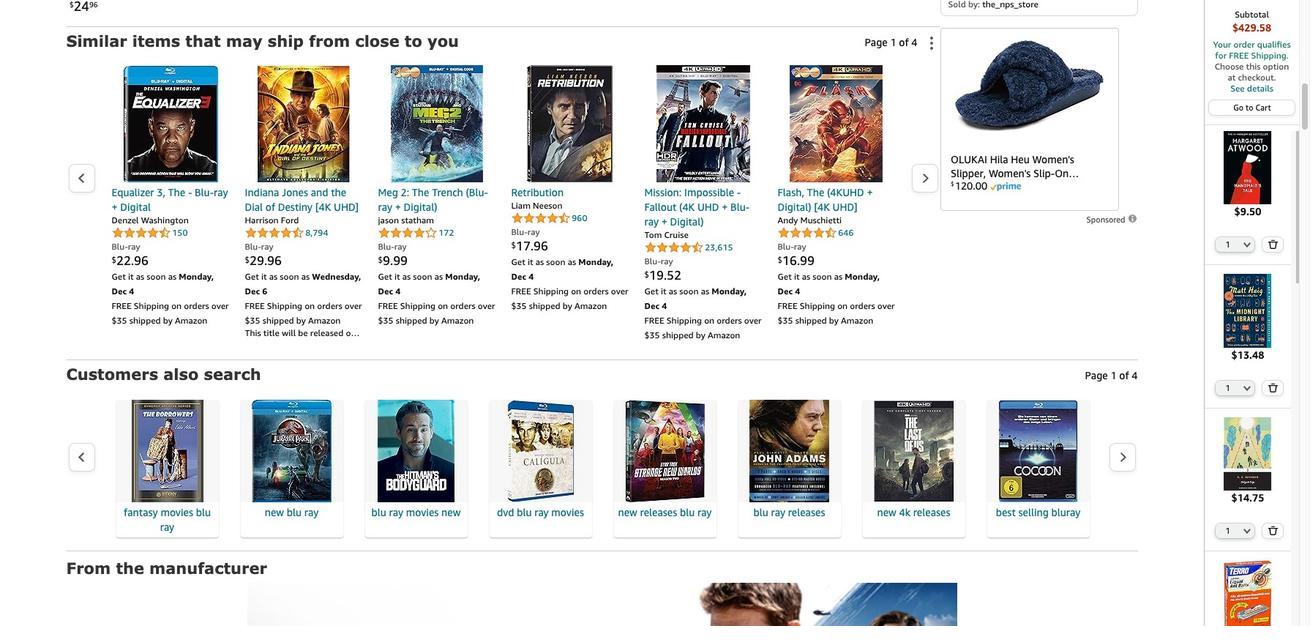 Task type: describe. For each thing, give the bounding box(es) containing it.
$35 for 9
[[378, 315, 394, 326]]

as down 646
[[835, 271, 843, 282]]

dec for 22
[[112, 285, 127, 296]]

over for 17
[[611, 285, 629, 296]]

the for 96
[[168, 186, 185, 198]]

1 releases from the left
[[641, 506, 678, 518]]

similar
[[66, 31, 127, 50]]

details
[[1248, 83, 1274, 94]]

your order qualifies for free shipping. choose this option at checkout. see details
[[1214, 39, 1292, 94]]

new releases blu ray
[[618, 506, 712, 518]]

go to cart
[[1234, 103, 1272, 112]]

new blu ray
[[265, 506, 319, 518]]

dec for 17
[[512, 271, 527, 282]]

ray up $ 17 . 96
[[528, 226, 540, 237]]

meg
[[378, 186, 398, 198]]

previous image
[[77, 452, 85, 463]]

ship
[[268, 31, 304, 50]]

as down the $ 29 . 96
[[269, 271, 278, 282]]

customers also search
[[66, 365, 261, 383]]

digital) inside mission: impossible - fallout (4k uhd + blu- ray + digital) tom cruise
[[671, 215, 704, 228]]

dec for 16
[[778, 285, 793, 296]]

get it as soon as for 19
[[645, 285, 712, 296]]

ray up the $ 29 . 96
[[261, 241, 274, 252]]

96 for 22
[[134, 253, 149, 268]]

free inside free shipping on orders over $35 shipped by amazon this title will be released on december 5, 2023.
[[245, 300, 265, 311]]

over for 9
[[478, 300, 495, 311]]

customers
[[66, 365, 158, 383]]

150
[[172, 227, 188, 238]]

as down 52
[[669, 285, 678, 296]]

monday, for 19
[[712, 285, 747, 296]]

equalizer 3, the - blu-ray + digital link
[[112, 185, 229, 214]]

19
[[650, 267, 664, 283]]

amazon for 17
[[575, 300, 607, 311]]

you
[[428, 31, 459, 50]]

on for 16
[[838, 300, 848, 311]]

calígula bd 1979 [blu-ray] [import] image
[[490, 400, 592, 502]]

amazon for 22
[[175, 315, 208, 326]]

neeson
[[533, 200, 563, 211]]

shipped for 17
[[529, 300, 561, 311]]

[4k inside indiana jones and the dial of destiny [4k uhd] harrison ford
[[315, 201, 331, 213]]

[4k inside flash, the (4kuhd + digital) [4k uhd] andy muschietti
[[815, 201, 831, 213]]

blu inside blu ray movies new link
[[372, 506, 387, 518]]

mission: impossible - fallout (4k uhd + blu-ray + digital) image
[[645, 65, 762, 182]]

blu-ray for 9
[[378, 241, 407, 252]]

sponsored
[[1087, 215, 1128, 224]]

ray inside equalizer 3, the - blu-ray + digital denzel washington
[[214, 186, 228, 198]]

of for customers also search
[[1120, 369, 1130, 381]]

orders for 22
[[184, 300, 209, 311]]

(4kuhd
[[828, 186, 865, 198]]

will
[[282, 327, 296, 338]]

jones
[[282, 186, 308, 198]]

the for 99
[[412, 186, 430, 198]]

soon for 29
[[280, 271, 299, 282]]

this
[[1247, 61, 1262, 72]]

shipping inside free shipping on orders over $35 shipped by amazon this title will be released on december 5, 2023.
[[267, 300, 302, 311]]

blu- inside mission: impossible - fallout (4k uhd + blu- ray + digital) tom cruise
[[731, 201, 750, 213]]

new for new 4k releases
[[878, 506, 897, 518]]

16
[[783, 253, 798, 268]]

blu-ray for 17
[[512, 226, 540, 237]]

as down $ 9 . 99
[[403, 271, 411, 282]]

malgudi days (penguin classics) image
[[1212, 417, 1285, 491]]

blu inside the blu ray releases link
[[754, 506, 769, 518]]

blu- for 29
[[245, 241, 261, 252]]

$9.50
[[1235, 205, 1262, 218]]

equalizer
[[112, 186, 154, 198]]

free shipping on orders over $35 shipped by amazon this title will be released on december 5, 2023.
[[245, 300, 362, 350]]

as down $ 17 . 96
[[536, 256, 544, 267]]

ray inside fantasy movies blu ray
[[160, 521, 175, 533]]

get it as soon as for 16
[[778, 271, 845, 282]]

new for new blu ray
[[265, 506, 284, 518]]

blu- for 17
[[512, 226, 528, 237]]

banner 1 image
[[248, 583, 958, 626]]

jason
[[378, 214, 399, 225]]

. for 22
[[131, 253, 134, 268]]

on for 17
[[571, 285, 582, 296]]

movies inside fantasy movies blu ray
[[161, 506, 193, 518]]

that
[[186, 31, 221, 50]]

qualifies
[[1258, 39, 1292, 50]]

cocoon [blu-ray] image
[[988, 400, 1090, 502]]

fantasy movies blu ray link
[[116, 400, 219, 537]]

wednesday,
[[312, 271, 361, 282]]

also
[[164, 365, 199, 383]]

this
[[245, 327, 261, 338]]

orders for 17
[[584, 285, 609, 296]]

soon for 9
[[413, 271, 432, 282]]

. for 29
[[264, 253, 267, 268]]

get it as soon as for 22
[[112, 271, 179, 282]]

blu-ray for 29
[[245, 241, 274, 252]]

blu-ray for 16
[[778, 241, 807, 252]]

646 link
[[778, 225, 854, 240]]

mission:
[[645, 186, 682, 198]]

$35 for 17
[[512, 300, 527, 311]]

free for 17
[[512, 285, 531, 296]]

monday, dec 4 for 19
[[645, 285, 747, 311]]

uhd] inside flash, the (4kuhd + digital) [4k uhd] andy muschietti
[[833, 201, 858, 213]]

orders for 9
[[451, 300, 476, 311]]

free for 9
[[378, 300, 398, 311]]

trench
[[432, 186, 463, 198]]

as down 960
[[568, 256, 577, 267]]

denzel
[[112, 214, 139, 225]]

items
[[132, 31, 180, 50]]

blu inside new releases blu ray link
[[680, 506, 695, 518]]

go
[[1234, 103, 1245, 112]]

subtotal $429.58
[[1233, 9, 1272, 34]]

over for 19
[[745, 315, 762, 326]]

uhd
[[698, 201, 720, 213]]

by for 22
[[163, 315, 173, 326]]

17
[[516, 238, 531, 253]]

it for 22
[[128, 271, 134, 282]]

ray up $ 16 . 99
[[795, 241, 807, 252]]

for
[[1216, 50, 1228, 61]]

5,
[[288, 339, 295, 350]]

it for 9
[[395, 271, 400, 282]]

2:
[[401, 186, 410, 198]]

by for 19
[[696, 329, 706, 340]]

indiana
[[245, 186, 279, 198]]

close
[[355, 31, 400, 50]]

(blu-
[[466, 186, 488, 198]]

$ for 9
[[378, 255, 383, 264]]

shipped for 19
[[663, 329, 694, 340]]

blu inside the new blu ray link
[[287, 506, 302, 518]]

dec for 29
[[245, 285, 260, 296]]

meg 2: the trench (blu- ray + digital) link
[[378, 185, 495, 214]]

manufacturer
[[149, 559, 267, 577]]

52
[[667, 267, 682, 283]]

your
[[1214, 39, 1232, 50]]

shipping.
[[1252, 50, 1290, 61]]

december
[[245, 339, 285, 350]]

monday, for 17
[[579, 256, 614, 267]]

dvd
[[497, 506, 515, 518]]

next image
[[922, 173, 930, 184]]

soon for 16
[[813, 271, 832, 282]]

fallout
[[645, 201, 677, 213]]

dec for 19
[[645, 300, 660, 311]]

washington
[[141, 214, 189, 225]]

jurassic park [blu-ray] image
[[241, 400, 343, 502]]

releases for blu ray releases
[[789, 506, 826, 518]]

fantasy
[[124, 506, 158, 518]]

go to cart link
[[1210, 100, 1295, 115]]

ray up the $ 19 . 52
[[661, 255, 674, 266]]

mission: impossible - fallout (4k uhd + blu- ray + digital) link
[[645, 185, 762, 229]]

soon for 22
[[147, 271, 166, 282]]

monday, dec 4 for 22
[[112, 271, 214, 296]]

from
[[66, 559, 111, 577]]

search
[[204, 365, 261, 383]]

$ for 19
[[645, 269, 650, 279]]

as down '150'
[[168, 271, 177, 282]]

ray up $ 22 . 96
[[128, 241, 140, 252]]

list for next icon
[[96, 65, 911, 350]]

by for 9
[[430, 315, 439, 326]]

and
[[311, 186, 329, 198]]

amazon for 16
[[842, 315, 874, 326]]

digital) inside meg 2: the trench (blu- ray + digital) jason statham
[[404, 201, 438, 213]]

$35 for 16
[[778, 315, 794, 326]]

page 1 of 4 for customers also search
[[1086, 369, 1139, 381]]

$429.58
[[1233, 21, 1272, 34]]

$ for 16
[[778, 255, 783, 264]]

borrowers image
[[116, 400, 219, 502]]

by for 17
[[563, 300, 573, 311]]

172
[[439, 227, 454, 238]]

shipping for 19
[[667, 315, 702, 326]]

the handmaid&#39;s tale image
[[1212, 131, 1285, 205]]

next image
[[1119, 452, 1128, 463]]

free shipping on orders over $35 shipped by amazon for 19
[[645, 315, 762, 340]]

$ 16 . 99
[[778, 253, 815, 268]]

retribution
[[512, 186, 564, 198]]

subtotal
[[1236, 9, 1270, 20]]

mission: impossible - fallout (4k uhd + blu- ray + digital) tom cruise
[[645, 186, 750, 240]]

0 horizontal spatial to
[[405, 31, 422, 50]]

dropdown image for $14.75
[[1245, 528, 1252, 534]]

dec for 9
[[378, 285, 393, 296]]

ray inside mission: impossible - fallout (4k uhd + blu- ray + digital) tom cruise
[[645, 215, 659, 228]]

monday, for 22
[[179, 271, 214, 282]]



Task type: locate. For each thing, give the bounding box(es) containing it.
get for 19
[[645, 285, 659, 296]]

free shipping on orders over $35 shipped by amazon for 22
[[112, 300, 229, 326]]

1 horizontal spatial 96
[[267, 253, 282, 268]]

0 vertical spatial dropdown image
[[1245, 242, 1252, 248]]

+
[[867, 186, 874, 198], [112, 201, 118, 213], [395, 201, 401, 213], [722, 201, 728, 213], [662, 215, 668, 228]]

4 for 17
[[529, 271, 534, 282]]

order
[[1234, 39, 1256, 50]]

$ inside $ 9 . 99
[[378, 255, 383, 264]]

2 99 from the left
[[801, 253, 815, 268]]

digital) up statham
[[404, 201, 438, 213]]

3 new from the left
[[618, 506, 638, 518]]

5 blu from the left
[[680, 506, 695, 518]]

harrison
[[245, 214, 279, 225]]

shipped for 9
[[396, 315, 427, 326]]

4 for 22
[[129, 285, 134, 296]]

1 horizontal spatial [4k
[[815, 201, 831, 213]]

from
[[309, 31, 350, 50]]

monday, dec 4 down $ 22 . 96
[[112, 271, 214, 296]]

equalizer 3, the - blu-ray + digital denzel washington
[[112, 186, 228, 225]]

ray
[[214, 186, 228, 198], [378, 201, 393, 213], [645, 215, 659, 228], [528, 226, 540, 237], [128, 241, 140, 252], [261, 241, 274, 252], [395, 241, 407, 252], [795, 241, 807, 252], [661, 255, 674, 266], [305, 506, 319, 518], [389, 506, 404, 518], [535, 506, 549, 518], [698, 506, 712, 518], [772, 506, 786, 518], [160, 521, 175, 533]]

the right 3,
[[168, 186, 185, 198]]

soon down $ 16 . 99
[[813, 271, 832, 282]]

the last of us: the complete first season [4k uhd] image
[[863, 400, 966, 502]]

4k
[[900, 506, 911, 518]]

6 blu from the left
[[754, 506, 769, 518]]

of inside indiana jones and the dial of destiny [4k uhd] harrison ford
[[266, 201, 275, 213]]

new inside the new blu ray link
[[265, 506, 284, 518]]

1 vertical spatial list
[[96, 398, 1311, 539]]

ray up tom
[[645, 215, 659, 228]]

free for 22
[[112, 300, 132, 311]]

liam
[[512, 200, 531, 211]]

cruise
[[665, 229, 689, 240]]

shipped for 22
[[129, 315, 161, 326]]

releases down john adams [blu-ray] by hbo studios image
[[789, 506, 826, 518]]

retribution liam neeson
[[512, 186, 564, 211]]

get it as soon as
[[512, 256, 579, 267], [112, 271, 179, 282], [245, 271, 312, 282], [378, 271, 446, 282], [778, 271, 845, 282], [645, 285, 712, 296]]

free down 16
[[778, 300, 798, 311]]

2 [4k from the left
[[815, 201, 831, 213]]

dial
[[245, 201, 263, 213]]

2 releases from the left
[[789, 506, 826, 518]]

flash, the (4kuhd + digital) [4k uhd] link
[[778, 185, 895, 214]]

free shipping on orders over $35 shipped by amazon for 17
[[512, 285, 629, 311]]

over inside free shipping on orders over $35 shipped by amazon this title will be released on december 5, 2023.
[[345, 300, 362, 311]]

shipped down 52
[[663, 329, 694, 340]]

1 horizontal spatial digital)
[[671, 215, 704, 228]]

4 for 19
[[662, 300, 668, 311]]

releases right 4k
[[914, 506, 951, 518]]

99 for 9
[[393, 253, 408, 268]]

$ 17 . 96
[[512, 238, 549, 253]]

amazon inside free shipping on orders over $35 shipped by amazon this title will be released on december 5, 2023.
[[308, 315, 341, 326]]

shipped inside free shipping on orders over $35 shipped by amazon this title will be released on december 5, 2023.
[[263, 315, 294, 326]]

terro t300b liquid ant killer, 12 bait stations image
[[1212, 560, 1285, 626]]

john adams [blu-ray] by hbo studios image
[[739, 400, 841, 502]]

blu-
[[195, 186, 214, 198], [731, 201, 750, 213], [512, 226, 528, 237], [112, 241, 128, 252], [245, 241, 261, 252], [378, 241, 395, 252], [778, 241, 795, 252], [645, 255, 661, 266]]

blu- right the uhd at the top right
[[731, 201, 750, 213]]

the inside meg 2: the trench (blu- ray + digital) jason statham
[[412, 186, 430, 198]]

monday, down 23,615
[[712, 285, 747, 296]]

retribution image
[[512, 65, 629, 182]]

1 for $14.75
[[1226, 526, 1231, 535]]

digital) inside flash, the (4kuhd + digital) [4k uhd] andy muschietti
[[778, 201, 812, 213]]

delete image for $14.75
[[1269, 526, 1279, 535]]

$35 for 19
[[645, 329, 660, 340]]

2 horizontal spatial digital)
[[778, 201, 812, 213]]

selling
[[1019, 506, 1049, 518]]

digital) down "(4k"
[[671, 215, 704, 228]]

the inside indiana jones and the dial of destiny [4k uhd] harrison ford
[[331, 186, 347, 198]]

1 horizontal spatial the
[[412, 186, 430, 198]]

1 delete image from the top
[[1269, 240, 1279, 249]]

flash, the (4kuhd + digital) [4k uhd] image
[[778, 65, 895, 182]]

releases for new 4k releases
[[914, 506, 951, 518]]

$ inside $ 17 . 96
[[512, 240, 516, 249]]

by for 16
[[830, 315, 839, 326]]

. for 9
[[390, 253, 393, 268]]

from the manufacturer
[[66, 559, 267, 577]]

. down 960 link
[[531, 238, 534, 253]]

delete image for $13.48
[[1269, 383, 1279, 392]]

as left wednesday,
[[301, 271, 310, 282]]

the inside flash, the (4kuhd + digital) [4k uhd] andy muschietti
[[808, 186, 825, 198]]

previous image
[[77, 173, 85, 184]]

[4k up muschietti
[[815, 201, 831, 213]]

at
[[1229, 72, 1237, 83]]

flash, the (4kuhd + digital) [4k uhd] andy muschietti
[[778, 186, 874, 225]]

0 horizontal spatial digital)
[[404, 201, 438, 213]]

monday, dec 4 for 16
[[778, 271, 880, 296]]

1 horizontal spatial movies
[[406, 506, 439, 518]]

get it as soon as for 17
[[512, 256, 579, 267]]

-
[[188, 186, 192, 198], [737, 186, 741, 198]]

monday, dec 4 down $ 17 . 96
[[512, 256, 614, 282]]

1 the from the left
[[168, 186, 185, 198]]

new down the jurassic park [blu-ray] image
[[265, 506, 284, 518]]

0 horizontal spatial uhd]
[[334, 201, 359, 213]]

shipped for 16
[[796, 315, 827, 326]]

960
[[572, 212, 588, 223]]

ray down star trek: strange new worlds - season two [blu-ray] image
[[698, 506, 712, 518]]

list containing 17
[[96, 65, 911, 350]]

get down 29
[[245, 271, 259, 282]]

the midnight library: a gma book club pick (a novel) image
[[1212, 274, 1285, 348]]

[4k down and in the top of the page
[[315, 201, 331, 213]]

+ inside meg 2: the trench (blu- ray + digital) jason statham
[[395, 201, 401, 213]]

get for 16
[[778, 271, 792, 282]]

free shipping on orders over $35 shipped by amazon down $ 9 . 99
[[378, 300, 495, 326]]

1 dropdown image from the top
[[1245, 242, 1252, 248]]

4 blu from the left
[[517, 506, 532, 518]]

0 horizontal spatial -
[[188, 186, 192, 198]]

best selling bluray
[[997, 506, 1081, 518]]

1 99 from the left
[[393, 253, 408, 268]]

new releases blu ray link
[[614, 400, 717, 537]]

dec down the 17
[[512, 271, 527, 282]]

delete image up terro t300b liquid ant killer, 12 bait stations image
[[1269, 526, 1279, 535]]

$
[[512, 240, 516, 249], [112, 255, 116, 264], [245, 255, 250, 264], [378, 255, 383, 264], [778, 255, 783, 264], [645, 269, 650, 279]]

delete image
[[1269, 240, 1279, 249], [1269, 383, 1279, 392], [1269, 526, 1279, 535]]

0 horizontal spatial 96
[[134, 253, 149, 268]]

$ inside the $ 29 . 96
[[245, 255, 250, 264]]

1 vertical spatial the
[[116, 559, 144, 577]]

monday, dec 4 for 17
[[512, 256, 614, 282]]

1 horizontal spatial to
[[1247, 103, 1254, 112]]

blu-ray up 29
[[245, 241, 274, 252]]

monday, down 646
[[845, 271, 880, 282]]

$35 down 19
[[645, 329, 660, 340]]

2 list from the top
[[96, 398, 1311, 539]]

99 right 9
[[393, 253, 408, 268]]

as down $ 22 . 96
[[136, 271, 144, 282]]

get for 22
[[112, 271, 126, 282]]

$ inside $ 22 . 96
[[112, 255, 116, 264]]

new inside new 4k releases 'link'
[[878, 506, 897, 518]]

$35 inside free shipping on orders over $35 shipped by amazon this title will be released on december 5, 2023.
[[245, 315, 260, 326]]

it for 17
[[528, 256, 534, 267]]

movies right the fantasy
[[161, 506, 193, 518]]

digital) up andy at the right top
[[778, 201, 812, 213]]

2 horizontal spatial releases
[[914, 506, 951, 518]]

it down the $ 19 . 52
[[661, 285, 667, 296]]

8,794 link
[[245, 225, 328, 240]]

digital)
[[404, 201, 438, 213], [778, 201, 812, 213], [671, 215, 704, 228]]

96 right 22 in the top left of the page
[[134, 253, 149, 268]]

3 blu from the left
[[372, 506, 387, 518]]

movies right the dvd on the left bottom of the page
[[552, 506, 584, 518]]

page
[[865, 36, 888, 48], [1086, 369, 1109, 381]]

get down 16
[[778, 271, 792, 282]]

2 vertical spatial delete image
[[1269, 526, 1279, 535]]

- inside equalizer 3, the - blu-ray + digital denzel washington
[[188, 186, 192, 198]]

ray up from the manufacturer
[[160, 521, 175, 533]]

impossible
[[685, 186, 735, 198]]

to right go
[[1247, 103, 1254, 112]]

172 link
[[378, 225, 454, 240]]

may
[[226, 31, 263, 50]]

$14.75
[[1232, 491, 1265, 504]]

new for new releases blu ray
[[618, 506, 638, 518]]

soon down $ 22 . 96
[[147, 271, 166, 282]]

it
[[528, 256, 534, 267], [128, 271, 134, 282], [261, 271, 267, 282], [395, 271, 400, 282], [795, 271, 800, 282], [661, 285, 667, 296]]

ray right the dvd on the left bottom of the page
[[535, 506, 549, 518]]

delete image right dropdown icon
[[1269, 383, 1279, 392]]

1 for $9.50
[[1226, 240, 1231, 249]]

similar items that may ship from close to you
[[66, 31, 459, 50]]

1 vertical spatial to
[[1247, 103, 1254, 112]]

3 the from the left
[[808, 186, 825, 198]]

2 new from the left
[[442, 506, 461, 518]]

see
[[1231, 83, 1246, 94]]

movies down 'the hitman's bodyguard (4k uhd)' image
[[406, 506, 439, 518]]

blu- for 22
[[112, 241, 128, 252]]

blu down 'the hitman's bodyguard (4k uhd)' image
[[372, 506, 387, 518]]

2 horizontal spatial of
[[1120, 369, 1130, 381]]

2 horizontal spatial movies
[[552, 506, 584, 518]]

blu ray movies new
[[372, 506, 461, 518]]

4 for 16
[[796, 285, 801, 296]]

blu ray movies new link
[[365, 400, 468, 537]]

dropdown image
[[1245, 242, 1252, 248], [1245, 528, 1252, 534]]

2 delete image from the top
[[1269, 383, 1279, 392]]

blu-ray up the 17
[[512, 226, 540, 237]]

movies
[[161, 506, 193, 518], [406, 506, 439, 518], [552, 506, 584, 518]]

blu-ray up 19
[[645, 255, 674, 266]]

soon for 19
[[680, 285, 699, 296]]

best
[[997, 506, 1016, 518]]

blu- up 16
[[778, 241, 795, 252]]

+ inside equalizer 3, the - blu-ray + digital denzel washington
[[112, 201, 118, 213]]

shipping for 9
[[400, 300, 436, 311]]

+ inside flash, the (4kuhd + digital) [4k uhd] andy muschietti
[[867, 186, 874, 198]]

.
[[531, 238, 534, 253], [131, 253, 134, 268], [264, 253, 267, 268], [390, 253, 393, 268], [798, 253, 801, 268], [664, 267, 667, 283]]

2 movies from the left
[[406, 506, 439, 518]]

99 for 16
[[801, 253, 815, 268]]

it down $ 17 . 96
[[528, 256, 534, 267]]

dvd blu ray movies link
[[490, 400, 592, 537]]

+ for 99
[[395, 201, 401, 213]]

3 delete image from the top
[[1269, 526, 1279, 535]]

- inside mission: impossible - fallout (4k uhd + blu- ray + digital) tom cruise
[[737, 186, 741, 198]]

. down the 172 link
[[390, 253, 393, 268]]

list for next image
[[96, 398, 1311, 539]]

free for 16
[[778, 300, 798, 311]]

on for 9
[[438, 300, 448, 311]]

monday, dec 4 down $ 16 . 99
[[778, 271, 880, 296]]

1 vertical spatial dropdown image
[[1245, 528, 1252, 534]]

dropdown image for $9.50
[[1245, 242, 1252, 248]]

0 horizontal spatial releases
[[641, 506, 678, 518]]

ray down john adams [blu-ray] by hbo studios image
[[772, 506, 786, 518]]

ray down the jurassic park [blu-ray] image
[[305, 506, 319, 518]]

see details link
[[1213, 83, 1293, 94]]

dec left 6
[[245, 285, 260, 296]]

shipped
[[529, 300, 561, 311], [129, 315, 161, 326], [263, 315, 294, 326], [396, 315, 427, 326], [796, 315, 827, 326], [663, 329, 694, 340]]

. down '23,615' link
[[664, 267, 667, 283]]

blu right the dvd on the left bottom of the page
[[517, 506, 532, 518]]

0 horizontal spatial the
[[168, 186, 185, 198]]

- right 3,
[[188, 186, 192, 198]]

1 movies from the left
[[161, 506, 193, 518]]

29
[[250, 253, 264, 268]]

0 horizontal spatial page
[[865, 36, 888, 48]]

cart
[[1256, 103, 1272, 112]]

1 horizontal spatial releases
[[789, 506, 826, 518]]

new inside blu ray movies new link
[[442, 506, 461, 518]]

shipping down $ 16 . 99
[[800, 300, 836, 311]]

on for 19
[[705, 315, 715, 326]]

2 uhd] from the left
[[833, 201, 858, 213]]

blu- for 16
[[778, 241, 795, 252]]

star trek: strange new worlds - season two [blu-ray] image
[[614, 400, 717, 502]]

shipping down 52
[[667, 315, 702, 326]]

$ inside the $ 19 . 52
[[645, 269, 650, 279]]

indiana jones and the dial of destiny [4k uhd] image
[[245, 65, 362, 182]]

1 horizontal spatial 99
[[801, 253, 815, 268]]

by inside free shipping on orders over $35 shipped by amazon this title will be released on december 5, 2023.
[[296, 315, 306, 326]]

2 - from the left
[[737, 186, 741, 198]]

dec inside wednesday, dec 6
[[245, 285, 260, 296]]

dec down 19
[[645, 300, 660, 311]]

delete image for $9.50
[[1269, 240, 1279, 249]]

96 right 29
[[267, 253, 282, 268]]

. for 19
[[664, 267, 667, 283]]

shipped down $ 17 . 96
[[529, 300, 561, 311]]

free shipping on orders over $35 shipped by amazon down $ 16 . 99
[[778, 300, 895, 326]]

+ down fallout on the top
[[662, 215, 668, 228]]

free shipping on orders over $35 shipped by amazon for 9
[[378, 300, 495, 326]]

1 - from the left
[[188, 186, 192, 198]]

to
[[405, 31, 422, 50], [1247, 103, 1254, 112]]

blu up manufacturer
[[196, 506, 211, 518]]

list
[[96, 65, 911, 350], [96, 398, 1311, 539]]

$ inside $ 16 . 99
[[778, 255, 783, 264]]

get down the 17
[[512, 256, 526, 267]]

0 vertical spatial of
[[900, 36, 909, 48]]

releases inside 'link'
[[914, 506, 951, 518]]

9
[[383, 253, 390, 268]]

blu- for 19
[[645, 255, 661, 266]]

dec down 16
[[778, 285, 793, 296]]

over for 22
[[212, 300, 229, 311]]

0 vertical spatial to
[[405, 31, 422, 50]]

0 horizontal spatial 99
[[393, 253, 408, 268]]

ray down 'the hitman's bodyguard (4k uhd)' image
[[389, 506, 404, 518]]

23,615 link
[[645, 240, 733, 255]]

as down 23,615
[[701, 285, 710, 296]]

monday, down 172
[[446, 271, 480, 282]]

+ right (4kuhd
[[867, 186, 874, 198]]

blu- right 3,
[[195, 186, 214, 198]]

1 horizontal spatial page
[[1086, 369, 1109, 381]]

96 for 29
[[267, 253, 282, 268]]

get down 9
[[378, 271, 392, 282]]

. down 646 link in the top right of the page
[[798, 253, 801, 268]]

fantasy movies blu ray
[[124, 506, 211, 533]]

amazon
[[575, 300, 607, 311], [175, 315, 208, 326], [308, 315, 341, 326], [442, 315, 474, 326], [842, 315, 874, 326], [708, 329, 741, 340]]

the inside equalizer 3, the - blu-ray + digital denzel washington
[[168, 186, 185, 198]]

meg 2: the trench (blu-ray + digital) image
[[378, 65, 495, 182]]

ray inside meg 2: the trench (blu- ray + digital) jason statham
[[378, 201, 393, 213]]

2 vertical spatial of
[[1120, 369, 1130, 381]]

dropdown image down $9.50
[[1245, 242, 1252, 248]]

sponsored link
[[1087, 214, 1139, 224]]

1 [4k from the left
[[315, 201, 331, 213]]

646
[[839, 227, 854, 238]]

0 horizontal spatial of
[[266, 201, 275, 213]]

blu- for 9
[[378, 241, 395, 252]]

0 horizontal spatial page 1 of 4
[[865, 36, 918, 48]]

as down 172
[[435, 271, 443, 282]]

blu-ray
[[512, 226, 540, 237], [112, 241, 140, 252], [245, 241, 274, 252], [378, 241, 407, 252], [778, 241, 807, 252], [645, 255, 674, 266]]

orders for 16
[[851, 300, 876, 311]]

1 vertical spatial delete image
[[1269, 383, 1279, 392]]

blu down the jurassic park [blu-ray] image
[[287, 506, 302, 518]]

2 the from the left
[[412, 186, 430, 198]]

leave feedback on sponsored ad element
[[1087, 215, 1139, 224]]

None submit
[[1264, 238, 1284, 252], [1264, 381, 1284, 395], [1264, 524, 1284, 538], [1264, 238, 1284, 252], [1264, 381, 1284, 395], [1264, 524, 1284, 538]]

free shipping on orders over $35 shipped by amazon
[[512, 285, 629, 311], [112, 300, 229, 326], [378, 300, 495, 326], [778, 300, 895, 326], [645, 315, 762, 340]]

get for 29
[[245, 271, 259, 282]]

ray up jason
[[378, 201, 393, 213]]

released
[[310, 327, 344, 338]]

free inside your order qualifies for free shipping. choose this option at checkout. see details
[[1230, 50, 1250, 61]]

orders inside free shipping on orders over $35 shipped by amazon this title will be released on december 5, 2023.
[[317, 300, 343, 311]]

$ 22 . 96
[[112, 253, 149, 268]]

0 horizontal spatial the
[[116, 559, 144, 577]]

0 vertical spatial the
[[331, 186, 347, 198]]

0 vertical spatial delete image
[[1269, 240, 1279, 249]]

1 new from the left
[[265, 506, 284, 518]]

checkout.
[[1239, 72, 1277, 83]]

equalizer 3, the - blu-ray + digital image
[[112, 65, 229, 182]]

shipping for 17
[[534, 285, 569, 296]]

$35 for 22
[[112, 315, 127, 326]]

blu- up the 17
[[512, 226, 528, 237]]

1 horizontal spatial the
[[331, 186, 347, 198]]

blu- inside equalizer 3, the - blu-ray + digital denzel washington
[[195, 186, 214, 198]]

$ for 29
[[245, 255, 250, 264]]

blu inside the dvd blu ray movies link
[[517, 506, 532, 518]]

blu- up 29
[[245, 241, 261, 252]]

free shipping on orders over $35 shipped by amazon up customers also search
[[112, 300, 229, 326]]

0 vertical spatial list
[[96, 65, 911, 350]]

soon down $ 17 . 96
[[547, 256, 566, 267]]

2 dropdown image from the top
[[1245, 528, 1252, 534]]

statham
[[402, 214, 434, 225]]

wednesday, dec 6
[[245, 271, 361, 296]]

99 right 16
[[801, 253, 815, 268]]

1 vertical spatial page
[[1086, 369, 1109, 381]]

(4k
[[680, 201, 695, 213]]

2023.
[[297, 339, 320, 350]]

shipping down 6
[[267, 300, 302, 311]]

to left you
[[405, 31, 422, 50]]

4 for 9
[[396, 285, 401, 296]]

1 vertical spatial of
[[266, 201, 275, 213]]

- right "impossible"
[[737, 186, 741, 198]]

+ for 96
[[112, 201, 118, 213]]

page for similar items that may ship from close to you
[[865, 36, 888, 48]]

3 releases from the left
[[914, 506, 951, 518]]

$ for 17
[[512, 240, 516, 249]]

get it as soon as up 6
[[245, 271, 312, 282]]

it for 19
[[661, 285, 667, 296]]

as down $ 16 . 99
[[802, 271, 811, 282]]

on for 22
[[171, 300, 182, 311]]

ray up $ 9 . 99
[[395, 241, 407, 252]]

1 for $13.48
[[1226, 383, 1231, 392]]

free for 19
[[645, 315, 665, 326]]

22
[[116, 253, 131, 268]]

option
[[1264, 61, 1290, 72]]

0 horizontal spatial [4k
[[315, 201, 331, 213]]

new inside new releases blu ray link
[[618, 506, 638, 518]]

1 blu from the left
[[196, 506, 211, 518]]

3 movies from the left
[[552, 506, 584, 518]]

1 horizontal spatial page 1 of 4
[[1086, 369, 1139, 381]]

dropdown image
[[1245, 385, 1252, 391]]

uhd] inside indiana jones and the dial of destiny [4k uhd] harrison ford
[[334, 201, 359, 213]]

shipped down $ 9 . 99
[[396, 315, 427, 326]]

monday, down '150'
[[179, 271, 214, 282]]

1 vertical spatial page 1 of 4
[[1086, 369, 1139, 381]]

0 horizontal spatial movies
[[161, 506, 193, 518]]

soon
[[547, 256, 566, 267], [147, 271, 166, 282], [280, 271, 299, 282], [413, 271, 432, 282], [813, 271, 832, 282], [680, 285, 699, 296]]

indiana jones and the dial of destiny [4k uhd] link
[[245, 185, 362, 214]]

andy
[[778, 214, 799, 225]]

1 list from the top
[[96, 65, 911, 350]]

$35 up this
[[245, 315, 260, 326]]

0 vertical spatial page 1 of 4
[[865, 36, 918, 48]]

free down the 17
[[512, 285, 531, 296]]

page 1 of 4 for similar items that may ship from close to you
[[865, 36, 918, 48]]

amazon for 9
[[442, 315, 474, 326]]

orders for 19
[[717, 315, 742, 326]]

page for customers also search
[[1086, 369, 1109, 381]]

. down 150 link
[[131, 253, 134, 268]]

0 vertical spatial page
[[865, 36, 888, 48]]

over for 16
[[878, 300, 895, 311]]

2 horizontal spatial 96
[[534, 238, 549, 253]]

shipped down $ 16 . 99
[[796, 315, 827, 326]]

releases
[[641, 506, 678, 518], [789, 506, 826, 518], [914, 506, 951, 518]]

$ for 22
[[112, 255, 116, 264]]

get it as soon as for 9
[[378, 271, 446, 282]]

get it as soon as down 52
[[645, 285, 712, 296]]

free down 22 in the top left of the page
[[112, 300, 132, 311]]

dvd blu ray movies
[[497, 506, 584, 518]]

blu ray releases link
[[739, 400, 841, 537]]

blu-ray up 16
[[778, 241, 807, 252]]

. for 17
[[531, 238, 534, 253]]

new blu ray link
[[241, 400, 343, 537]]

the hitman's bodyguard (4k uhd) image
[[365, 400, 468, 502]]

4 new from the left
[[878, 506, 897, 518]]

soon for 17
[[547, 256, 566, 267]]

1 horizontal spatial -
[[737, 186, 741, 198]]

get it as soon as for 29
[[245, 271, 312, 282]]

list containing fantasy movies blu ray
[[96, 398, 1311, 539]]

muschietti
[[801, 214, 842, 225]]

2 blu from the left
[[287, 506, 302, 518]]

get for 9
[[378, 271, 392, 282]]

1 horizontal spatial uhd]
[[833, 201, 858, 213]]

1 horizontal spatial of
[[900, 36, 909, 48]]

2 horizontal spatial the
[[808, 186, 825, 198]]

1 uhd] from the left
[[334, 201, 359, 213]]

$ down andy at the right top
[[778, 255, 783, 264]]

blu inside fantasy movies blu ray
[[196, 506, 211, 518]]



Task type: vqa. For each thing, say whether or not it's contained in the screenshot.


